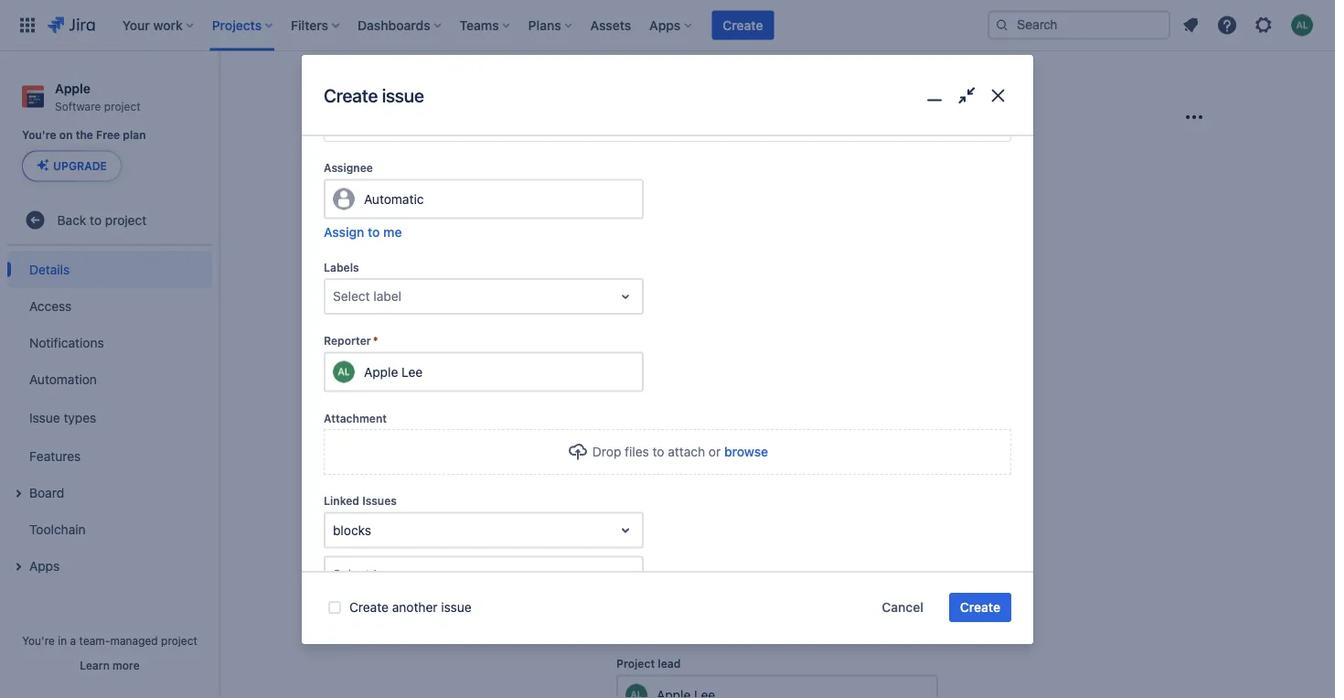 Task type: locate. For each thing, give the bounding box(es) containing it.
*
[[373, 335, 378, 347], [638, 449, 644, 462]]

0 vertical spatial a
[[674, 553, 681, 568]]

select for select issue
[[333, 567, 370, 582]]

0 horizontal spatial details
[[29, 262, 70, 277]]

0 vertical spatial project
[[104, 100, 141, 112]]

open image
[[615, 286, 637, 308], [615, 519, 637, 541], [615, 563, 637, 585]]

to left the "me" at the top of the page
[[368, 224, 380, 239]]

jira image
[[48, 14, 95, 36], [48, 14, 95, 36]]

apple
[[412, 76, 447, 91], [55, 81, 90, 96], [364, 365, 398, 380]]

issue inside dialog
[[374, 567, 404, 582]]

apple right projects
[[412, 76, 447, 91]]

apple inside apple software project
[[55, 81, 90, 96]]

0 horizontal spatial to
[[90, 212, 102, 227]]

0 horizontal spatial apple
[[55, 81, 90, 96]]

cancel
[[882, 600, 924, 615]]

apple for apple
[[412, 76, 447, 91]]

back
[[57, 212, 86, 227]]

1 horizontal spatial issue
[[374, 567, 404, 582]]

1 vertical spatial you're
[[22, 634, 55, 647]]

3 open image from the top
[[615, 563, 637, 585]]

1 horizontal spatial *
[[638, 449, 644, 462]]

board
[[29, 485, 64, 500]]

1 select from the top
[[333, 289, 370, 304]]

plan
[[123, 129, 146, 142]]

0 horizontal spatial issue
[[29, 410, 60, 425]]

* right reporter
[[373, 335, 378, 347]]

1 vertical spatial a
[[70, 634, 76, 647]]

lee
[[402, 365, 423, 380]]

project lead
[[617, 657, 681, 670]]

0 vertical spatial details
[[346, 102, 411, 128]]

0 horizontal spatial *
[[373, 335, 378, 347]]

issue left types
[[29, 410, 60, 425]]

details up access
[[29, 262, 70, 277]]

apple link
[[412, 73, 447, 95]]

1 horizontal spatial issue
[[441, 600, 472, 615]]

1 horizontal spatial apple lee image
[[626, 684, 648, 698]]

1 horizontal spatial to
[[368, 224, 380, 239]]

0 vertical spatial select
[[333, 289, 370, 304]]

lead
[[658, 657, 681, 670]]

details inside group
[[29, 262, 70, 277]]

exit full screen image
[[954, 82, 980, 109]]

2 vertical spatial open image
[[615, 563, 637, 585]]

0 vertical spatial apple lee image
[[333, 361, 355, 383]]

project up details link
[[105, 212, 147, 227]]

software
[[55, 100, 101, 112]]

learn more button
[[80, 658, 140, 673]]

linked issues
[[324, 495, 397, 508]]

group
[[7, 246, 212, 590]]

browse
[[725, 444, 769, 460]]

access
[[29, 298, 72, 313]]

managed
[[110, 634, 158, 647]]

project inside apple software project
[[104, 100, 141, 112]]

0 vertical spatial create button
[[712, 11, 775, 40]]

apps
[[29, 558, 60, 573]]

a
[[674, 553, 681, 568], [70, 634, 76, 647]]

apple left lee
[[364, 365, 398, 380]]

to inside button
[[368, 224, 380, 239]]

1 horizontal spatial apple
[[364, 365, 398, 380]]

select down labels
[[333, 289, 370, 304]]

0 horizontal spatial a
[[70, 634, 76, 647]]

1 horizontal spatial details
[[346, 102, 411, 128]]

1 vertical spatial open image
[[615, 519, 637, 541]]

issue up create another issue
[[374, 567, 404, 582]]

* right key
[[638, 449, 644, 462]]

create issue
[[324, 85, 424, 106]]

details
[[346, 102, 411, 128], [29, 262, 70, 277]]

apps button
[[7, 547, 212, 584]]

assign to me
[[324, 224, 402, 239]]

apple lee image down the project
[[626, 684, 648, 698]]

assign
[[324, 224, 365, 239]]

upgrade
[[53, 160, 107, 172]]

0 vertical spatial *
[[373, 335, 378, 347]]

or
[[709, 444, 721, 460]]

to right back
[[90, 212, 102, 227]]

issue types
[[29, 410, 96, 425]]

apple lee image
[[333, 361, 355, 383], [626, 684, 648, 698]]

* for details
[[638, 449, 644, 462]]

0 vertical spatial you're
[[22, 129, 56, 142]]

2 you're from the top
[[22, 634, 55, 647]]

1 vertical spatial issue
[[374, 567, 404, 582]]

linked
[[324, 495, 360, 508]]

apple lee image down reporter
[[333, 361, 355, 383]]

create
[[723, 17, 764, 32], [324, 85, 378, 106], [350, 600, 389, 615], [961, 600, 1001, 615]]

you're left "on"
[[22, 129, 56, 142]]

to
[[90, 212, 102, 227], [368, 224, 380, 239], [653, 444, 665, 460]]

1 vertical spatial issue
[[441, 600, 472, 615]]

1 vertical spatial select
[[333, 567, 370, 582]]

open image down category
[[615, 563, 637, 585]]

project up plan
[[104, 100, 141, 112]]

0 horizontal spatial create button
[[712, 11, 775, 40]]

you're
[[22, 129, 56, 142], [22, 634, 55, 647]]

project for apple software project
[[104, 100, 141, 112]]

1 open image from the top
[[615, 286, 637, 308]]

1 horizontal spatial create button
[[950, 593, 1012, 622]]

1 vertical spatial project
[[105, 212, 147, 227]]

reporter *
[[324, 335, 378, 347]]

apple inside create issue dialog
[[364, 365, 398, 380]]

2 horizontal spatial apple
[[412, 76, 447, 91]]

1 vertical spatial details
[[29, 262, 70, 277]]

apple lee image inside create issue dialog
[[333, 361, 355, 383]]

select
[[333, 289, 370, 304], [333, 567, 370, 582]]

2 open image from the top
[[615, 519, 637, 541]]

features link
[[7, 438, 212, 474]]

project
[[104, 100, 141, 112], [105, 212, 147, 227], [161, 634, 198, 647]]

learn
[[80, 659, 110, 672]]

projects
[[342, 76, 391, 91]]

access link
[[7, 288, 212, 324]]

automatic
[[364, 192, 424, 207]]

1 vertical spatial apple lee image
[[626, 684, 648, 698]]

0 horizontal spatial apple lee image
[[333, 361, 355, 383]]

apple lee image for project lead
[[626, 684, 648, 698]]

open image up name
[[615, 286, 637, 308]]

assignee
[[324, 162, 373, 175]]

discard & close image
[[986, 82, 1012, 109]]

0 vertical spatial issue
[[382, 85, 424, 106]]

apple lee image for reporter
[[333, 361, 355, 383]]

you're for you're in a team-managed project
[[22, 634, 55, 647]]

category
[[685, 553, 737, 568]]

create button inside primary element
[[712, 11, 775, 40]]

1 vertical spatial *
[[638, 449, 644, 462]]

* inside create issue dialog
[[373, 335, 378, 347]]

create button
[[712, 11, 775, 40], [950, 593, 1012, 622]]

open image up "choose"
[[615, 519, 637, 541]]

types
[[64, 410, 96, 425]]

None field
[[619, 393, 937, 426], [619, 469, 937, 501], [619, 393, 937, 426], [619, 469, 937, 501]]

project right "managed"
[[161, 634, 198, 647]]

apple for apple software project
[[55, 81, 90, 96]]

to right files
[[653, 444, 665, 460]]

issue
[[382, 85, 424, 106], [441, 600, 472, 615]]

1 horizontal spatial a
[[674, 553, 681, 568]]

drop files to attach or browse
[[593, 444, 769, 460]]

another
[[392, 600, 438, 615]]

a right "choose"
[[674, 553, 681, 568]]

select down blocks
[[333, 567, 370, 582]]

Linked Issues text field
[[333, 521, 337, 540]]

you're left in
[[22, 634, 55, 647]]

automation link
[[7, 361, 212, 397]]

issue
[[29, 410, 60, 425], [374, 567, 404, 582]]

assets link
[[585, 11, 637, 40]]

a right in
[[70, 634, 76, 647]]

banner
[[0, 0, 1336, 51]]

cancel button
[[871, 593, 935, 622]]

apple up software
[[55, 81, 90, 96]]

create another issue
[[350, 600, 472, 615]]

details down projects link
[[346, 102, 411, 128]]

2 select from the top
[[333, 567, 370, 582]]

0 vertical spatial open image
[[615, 286, 637, 308]]

issues
[[362, 495, 397, 508]]

you're on the free plan
[[22, 129, 146, 142]]

1 you're from the top
[[22, 129, 56, 142]]



Task type: describe. For each thing, give the bounding box(es) containing it.
key *
[[617, 449, 644, 462]]

apple for apple lee
[[364, 365, 398, 380]]

automation
[[29, 371, 97, 387]]

primary element
[[11, 0, 988, 51]]

toolchain
[[29, 521, 86, 537]]

label
[[374, 289, 402, 304]]

blocks
[[333, 523, 371, 538]]

browse button
[[725, 443, 769, 461]]

upgrade button
[[23, 151, 121, 181]]

choose
[[626, 553, 671, 568]]

to for project
[[90, 212, 102, 227]]

apple software project
[[55, 81, 141, 112]]

0 vertical spatial issue
[[29, 410, 60, 425]]

features
[[29, 448, 81, 463]]

minimize image
[[922, 82, 948, 109]]

Search field
[[988, 11, 1171, 40]]

assign to me button
[[324, 223, 402, 241]]

2 horizontal spatial to
[[653, 444, 665, 460]]

group containing details
[[7, 246, 212, 590]]

0 horizontal spatial issue
[[382, 85, 424, 106]]

attachment
[[324, 412, 387, 425]]

open image for issue
[[615, 563, 637, 585]]

search image
[[995, 18, 1010, 32]]

key
[[617, 449, 637, 462]]

me
[[383, 224, 402, 239]]

back to project
[[57, 212, 147, 227]]

open image for label
[[615, 286, 637, 308]]

toolchain link
[[7, 511, 212, 547]]

you're for you're on the free plan
[[22, 129, 56, 142]]

Labels text field
[[333, 288, 337, 306]]

files
[[625, 444, 649, 460]]

notifications
[[29, 335, 104, 350]]

more
[[113, 659, 140, 672]]

banner containing assets
[[0, 0, 1336, 51]]

in
[[58, 634, 67, 647]]

drop
[[593, 444, 622, 460]]

project for back to project
[[105, 212, 147, 227]]

learn more
[[80, 659, 140, 672]]

apple lee
[[364, 365, 423, 380]]

name
[[617, 374, 648, 387]]

category
[[617, 525, 666, 538]]

issue types link
[[7, 397, 212, 438]]

team-
[[79, 634, 110, 647]]

project
[[617, 657, 655, 670]]

details link
[[7, 251, 212, 288]]

create inside primary element
[[723, 17, 764, 32]]

attach
[[668, 444, 706, 460]]

choose a category
[[626, 553, 737, 568]]

2 vertical spatial project
[[161, 634, 198, 647]]

* for create issue
[[373, 335, 378, 347]]

upload image
[[567, 441, 589, 463]]

labels
[[324, 261, 359, 274]]

select for select label
[[333, 289, 370, 304]]

1 vertical spatial create button
[[950, 593, 1012, 622]]

reporter
[[324, 335, 371, 347]]

on
[[59, 129, 73, 142]]

automatic image
[[333, 188, 355, 210]]

the
[[76, 129, 93, 142]]

notifications link
[[7, 324, 212, 361]]

select label
[[333, 289, 402, 304]]

board button
[[7, 474, 212, 511]]

Select Issue text field
[[333, 565, 337, 584]]

create issue dialog
[[302, 0, 1034, 683]]

to for me
[[368, 224, 380, 239]]

projects link
[[342, 73, 391, 95]]

free
[[96, 129, 120, 142]]

back to project link
[[7, 202, 212, 238]]

select issue
[[333, 567, 404, 582]]

assets
[[591, 17, 632, 32]]

you're in a team-managed project
[[22, 634, 198, 647]]



Task type: vqa. For each thing, say whether or not it's contained in the screenshot.
From a queue, find the request you raised (or try a demo request).
no



